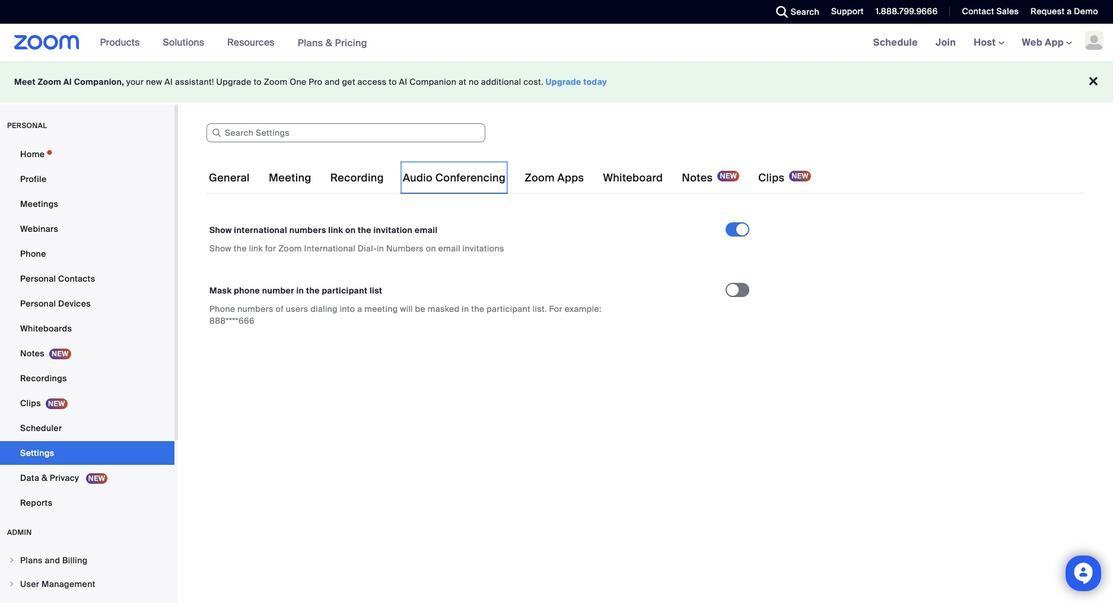 Task type: vqa. For each thing, say whether or not it's contained in the screenshot.
information
no



Task type: describe. For each thing, give the bounding box(es) containing it.
meeting
[[364, 304, 398, 314]]

join link
[[927, 24, 965, 62]]

at
[[459, 77, 466, 87]]

host button
[[974, 36, 1004, 49]]

zoom left one
[[264, 77, 287, 87]]

contact
[[962, 6, 994, 17]]

the down international
[[234, 243, 247, 254]]

web app button
[[1022, 36, 1072, 49]]

1 ai from the left
[[63, 77, 72, 87]]

numbers
[[386, 243, 424, 254]]

phone link
[[0, 242, 174, 266]]

cost.
[[523, 77, 543, 87]]

conferencing
[[435, 171, 506, 185]]

privacy
[[50, 473, 79, 484]]

personal devices link
[[0, 292, 174, 316]]

your
[[126, 77, 144, 87]]

personal contacts link
[[0, 267, 174, 291]]

mask
[[209, 285, 232, 296]]

zoom inside 'tabs of my account settings page' tab list
[[525, 171, 555, 185]]

1 vertical spatial in
[[296, 285, 304, 296]]

meetings navigation
[[864, 24, 1113, 62]]

banner containing products
[[0, 24, 1113, 62]]

scheduler link
[[0, 417, 174, 440]]

request a demo
[[1031, 6, 1098, 17]]

meetings
[[20, 199, 58, 209]]

meet
[[14, 77, 36, 87]]

whiteboard
[[603, 171, 663, 185]]

be
[[415, 304, 425, 314]]

contacts
[[58, 274, 95, 284]]

join
[[936, 36, 956, 49]]

of
[[276, 304, 284, 314]]

settings link
[[0, 441, 174, 465]]

support
[[831, 6, 864, 17]]

demo
[[1074, 6, 1098, 17]]

get
[[342, 77, 355, 87]]

settings
[[20, 448, 54, 459]]

data
[[20, 473, 39, 484]]

for
[[265, 243, 276, 254]]

data & privacy link
[[0, 466, 174, 490]]

personal for personal contacts
[[20, 274, 56, 284]]

scheduler
[[20, 423, 62, 434]]

users
[[286, 304, 308, 314]]

notes link
[[0, 342, 174, 365]]

will
[[400, 304, 413, 314]]

solutions button
[[163, 24, 209, 62]]

mask phone number in the participant list
[[209, 285, 382, 296]]

personal menu menu
[[0, 142, 174, 516]]

resources button
[[227, 24, 280, 62]]

products
[[100, 36, 140, 49]]

access
[[358, 77, 387, 87]]

home link
[[0, 142, 174, 166]]

show for show international numbers link on the invitation email
[[209, 225, 232, 236]]

phone for phone
[[20, 249, 46, 259]]

clips link
[[0, 392, 174, 415]]

web
[[1022, 36, 1042, 49]]

schedule link
[[864, 24, 927, 62]]

user management
[[20, 579, 95, 590]]

right image for user
[[8, 581, 15, 588]]

devices
[[58, 298, 91, 309]]

3 ai from the left
[[399, 77, 407, 87]]

today
[[583, 77, 607, 87]]

1 horizontal spatial on
[[426, 243, 436, 254]]

schedule
[[873, 36, 918, 49]]

search button
[[767, 0, 822, 24]]

upgrade today link
[[546, 77, 607, 87]]

personal devices
[[20, 298, 91, 309]]

user
[[20, 579, 39, 590]]

data & privacy
[[20, 473, 81, 484]]

2 ai from the left
[[165, 77, 173, 87]]

the inside phone numbers of users dialing into a meeting will be masked in the participant list. for example: 888****666
[[471, 304, 484, 314]]

888****666
[[209, 316, 255, 326]]

pricing
[[335, 36, 367, 49]]

profile link
[[0, 167, 174, 191]]

plans and billing
[[20, 555, 88, 566]]

search
[[791, 7, 819, 17]]

zoom right for
[[278, 243, 302, 254]]

contact sales
[[962, 6, 1019, 17]]

2 upgrade from the left
[[546, 77, 581, 87]]

recording
[[330, 171, 384, 185]]

plans and billing menu item
[[0, 549, 174, 572]]

audio
[[403, 171, 433, 185]]

1 vertical spatial email
[[438, 243, 460, 254]]

1 horizontal spatial numbers
[[289, 225, 326, 236]]

products button
[[100, 24, 145, 62]]

solutions
[[163, 36, 204, 49]]

whiteboards link
[[0, 317, 174, 341]]

invitations
[[463, 243, 504, 254]]

1 horizontal spatial link
[[328, 225, 343, 236]]

international
[[234, 225, 287, 236]]

additional
[[481, 77, 521, 87]]

general
[[209, 171, 250, 185]]

1.888.799.9666
[[876, 6, 938, 17]]

recordings link
[[0, 367, 174, 390]]



Task type: locate. For each thing, give the bounding box(es) containing it.
list
[[370, 285, 382, 296]]

0 horizontal spatial participant
[[322, 285, 367, 296]]

2 horizontal spatial in
[[462, 304, 469, 314]]

show the link for zoom international dial-in numbers on email invitations
[[209, 243, 504, 254]]

user management menu item
[[0, 573, 174, 596]]

in
[[377, 243, 384, 254], [296, 285, 304, 296], [462, 304, 469, 314]]

0 horizontal spatial numbers
[[238, 304, 273, 314]]

0 horizontal spatial phone
[[20, 249, 46, 259]]

recordings
[[20, 373, 67, 384]]

email left invitations on the top left of the page
[[438, 243, 460, 254]]

0 vertical spatial email
[[415, 225, 438, 236]]

1 horizontal spatial clips
[[758, 171, 785, 185]]

1.888.799.9666 button
[[867, 0, 941, 24], [876, 6, 938, 17]]

2 vertical spatial in
[[462, 304, 469, 314]]

personal up "whiteboards"
[[20, 298, 56, 309]]

in right masked
[[462, 304, 469, 314]]

0 vertical spatial participant
[[322, 285, 367, 296]]

0 horizontal spatial to
[[254, 77, 262, 87]]

plans
[[298, 36, 323, 49], [20, 555, 43, 566]]

plans inside menu item
[[20, 555, 43, 566]]

1 to from the left
[[254, 77, 262, 87]]

personal
[[20, 274, 56, 284], [20, 298, 56, 309]]

upgrade down product information navigation on the top of the page
[[216, 77, 251, 87]]

on right the 'numbers'
[[426, 243, 436, 254]]

1 horizontal spatial email
[[438, 243, 460, 254]]

invitation
[[373, 225, 412, 236]]

sales
[[996, 6, 1019, 17]]

dial-
[[358, 243, 377, 254]]

upgrade right the cost.
[[546, 77, 581, 87]]

meetings link
[[0, 192, 174, 216]]

right image inside user management "menu item"
[[8, 581, 15, 588]]

2 right image from the top
[[8, 581, 15, 588]]

one
[[290, 77, 307, 87]]

webinars link
[[0, 217, 174, 241]]

0 vertical spatial personal
[[20, 274, 56, 284]]

ai
[[63, 77, 72, 87], [165, 77, 173, 87], [399, 77, 407, 87]]

web app
[[1022, 36, 1064, 49]]

1 horizontal spatial plans
[[298, 36, 323, 49]]

1 horizontal spatial a
[[1067, 6, 1072, 17]]

to
[[254, 77, 262, 87], [389, 77, 397, 87]]

whiteboards
[[20, 323, 72, 334]]

request a demo link
[[1022, 0, 1113, 24], [1031, 6, 1098, 17]]

clips
[[758, 171, 785, 185], [20, 398, 41, 409]]

meet zoom ai companion, your new ai assistant! upgrade to zoom one pro and get access to ai companion at no additional cost. upgrade today
[[14, 77, 607, 87]]

plans up meet zoom ai companion, your new ai assistant! upgrade to zoom one pro and get access to ai companion at no additional cost. upgrade today
[[298, 36, 323, 49]]

show for show the link for zoom international dial-in numbers on email invitations
[[209, 243, 231, 254]]

& left pricing
[[326, 36, 332, 49]]

1 horizontal spatial upgrade
[[546, 77, 581, 87]]

right image left the user
[[8, 581, 15, 588]]

numbers inside phone numbers of users dialing into a meeting will be masked in the participant list. for example: 888****666
[[238, 304, 273, 314]]

notes inside notes link
[[20, 348, 44, 359]]

a right into
[[357, 304, 362, 314]]

0 vertical spatial numbers
[[289, 225, 326, 236]]

2 show from the top
[[209, 243, 231, 254]]

admin menu menu
[[0, 549, 174, 603]]

& right data in the left of the page
[[41, 473, 48, 484]]

show left international
[[209, 225, 232, 236]]

personal
[[7, 121, 47, 131]]

new
[[146, 77, 162, 87]]

profile picture image
[[1085, 31, 1104, 50]]

2 to from the left
[[389, 77, 397, 87]]

1 horizontal spatial and
[[325, 77, 340, 87]]

and
[[325, 77, 340, 87], [45, 555, 60, 566]]

0 horizontal spatial link
[[249, 243, 263, 254]]

0 horizontal spatial email
[[415, 225, 438, 236]]

1 vertical spatial link
[[249, 243, 263, 254]]

pro
[[309, 77, 322, 87]]

phone down webinars
[[20, 249, 46, 259]]

and left billing
[[45, 555, 60, 566]]

1 vertical spatial numbers
[[238, 304, 273, 314]]

apps
[[557, 171, 584, 185]]

audio conferencing
[[403, 171, 506, 185]]

0 horizontal spatial plans
[[20, 555, 43, 566]]

2 horizontal spatial ai
[[399, 77, 407, 87]]

0 horizontal spatial ai
[[63, 77, 72, 87]]

numbers down phone at top left
[[238, 304, 273, 314]]

product information navigation
[[91, 24, 376, 62]]

0 vertical spatial link
[[328, 225, 343, 236]]

to right access at the left of the page
[[389, 77, 397, 87]]

list.
[[533, 304, 547, 314]]

for
[[549, 304, 562, 314]]

0 vertical spatial in
[[377, 243, 384, 254]]

plans inside product information navigation
[[298, 36, 323, 49]]

a inside phone numbers of users dialing into a meeting will be masked in the participant list. for example: 888****666
[[357, 304, 362, 314]]

and inside meet zoom ai companion, 'footer'
[[325, 77, 340, 87]]

0 horizontal spatial upgrade
[[216, 77, 251, 87]]

0 vertical spatial and
[[325, 77, 340, 87]]

number
[[262, 285, 294, 296]]

link up international
[[328, 225, 343, 236]]

1 vertical spatial and
[[45, 555, 60, 566]]

1 horizontal spatial in
[[377, 243, 384, 254]]

masked
[[428, 304, 460, 314]]

example:
[[565, 304, 601, 314]]

billing
[[62, 555, 88, 566]]

tabs of my account settings page tab list
[[206, 161, 813, 195]]

0 horizontal spatial a
[[357, 304, 362, 314]]

0 horizontal spatial in
[[296, 285, 304, 296]]

host
[[974, 36, 998, 49]]

zoom apps
[[525, 171, 584, 185]]

plans for plans & pricing
[[298, 36, 323, 49]]

0 vertical spatial on
[[345, 225, 356, 236]]

1 vertical spatial phone
[[209, 304, 235, 314]]

0 horizontal spatial clips
[[20, 398, 41, 409]]

show up the mask
[[209, 243, 231, 254]]

0 horizontal spatial and
[[45, 555, 60, 566]]

show
[[209, 225, 232, 236], [209, 243, 231, 254]]

ai left 'companion'
[[399, 77, 407, 87]]

no
[[469, 77, 479, 87]]

0 vertical spatial a
[[1067, 6, 1072, 17]]

& inside product information navigation
[[326, 36, 332, 49]]

0 vertical spatial clips
[[758, 171, 785, 185]]

notes inside 'tabs of my account settings page' tab list
[[682, 171, 713, 185]]

link
[[328, 225, 343, 236], [249, 243, 263, 254]]

2 personal from the top
[[20, 298, 56, 309]]

0 horizontal spatial on
[[345, 225, 356, 236]]

& for privacy
[[41, 473, 48, 484]]

a
[[1067, 6, 1072, 17], [357, 304, 362, 314]]

1 vertical spatial personal
[[20, 298, 56, 309]]

Search Settings text field
[[206, 123, 485, 142]]

1 horizontal spatial to
[[389, 77, 397, 87]]

in inside phone numbers of users dialing into a meeting will be masked in the participant list. for example: 888****666
[[462, 304, 469, 314]]

the right masked
[[471, 304, 484, 314]]

1 personal from the top
[[20, 274, 56, 284]]

phone inside personal menu menu
[[20, 249, 46, 259]]

participant
[[322, 285, 367, 296], [487, 304, 530, 314]]

zoom
[[38, 77, 61, 87], [264, 77, 287, 87], [525, 171, 555, 185], [278, 243, 302, 254]]

phone for phone numbers of users dialing into a meeting will be masked in the participant list. for example: 888****666
[[209, 304, 235, 314]]

1 vertical spatial a
[[357, 304, 362, 314]]

1 vertical spatial participant
[[487, 304, 530, 314]]

0 vertical spatial &
[[326, 36, 332, 49]]

1 vertical spatial show
[[209, 243, 231, 254]]

0 horizontal spatial &
[[41, 473, 48, 484]]

on up show the link for zoom international dial-in numbers on email invitations
[[345, 225, 356, 236]]

clips inside 'tabs of my account settings page' tab list
[[758, 171, 785, 185]]

international
[[304, 243, 355, 254]]

1 vertical spatial plans
[[20, 555, 43, 566]]

& inside 'link'
[[41, 473, 48, 484]]

upgrade
[[216, 77, 251, 87], [546, 77, 581, 87]]

1 vertical spatial right image
[[8, 581, 15, 588]]

ai right new
[[165, 77, 173, 87]]

and left get
[[325, 77, 340, 87]]

request
[[1031, 6, 1065, 17]]

participant up into
[[322, 285, 367, 296]]

1 horizontal spatial ai
[[165, 77, 173, 87]]

clips inside personal menu menu
[[20, 398, 41, 409]]

banner
[[0, 24, 1113, 62]]

personal up personal devices
[[20, 274, 56, 284]]

a left demo
[[1067, 6, 1072, 17]]

1 vertical spatial on
[[426, 243, 436, 254]]

0 vertical spatial right image
[[8, 557, 15, 564]]

participant inside phone numbers of users dialing into a meeting will be masked in the participant list. for example: 888****666
[[487, 304, 530, 314]]

link left for
[[249, 243, 263, 254]]

right image down admin
[[8, 557, 15, 564]]

profile
[[20, 174, 47, 185]]

app
[[1045, 36, 1064, 49]]

phone up 888****666
[[209, 304, 235, 314]]

meeting
[[269, 171, 311, 185]]

zoom right meet
[[38, 77, 61, 87]]

0 vertical spatial show
[[209, 225, 232, 236]]

in down invitation
[[377, 243, 384, 254]]

0 vertical spatial notes
[[682, 171, 713, 185]]

phone
[[234, 285, 260, 296]]

1 horizontal spatial participant
[[487, 304, 530, 314]]

companion
[[410, 77, 456, 87]]

personal for personal devices
[[20, 298, 56, 309]]

management
[[42, 579, 95, 590]]

zoom logo image
[[14, 35, 79, 50]]

ai left companion,
[[63, 77, 72, 87]]

1 horizontal spatial &
[[326, 36, 332, 49]]

&
[[326, 36, 332, 49], [41, 473, 48, 484]]

the up dial-
[[358, 225, 371, 236]]

1 vertical spatial &
[[41, 473, 48, 484]]

1 right image from the top
[[8, 557, 15, 564]]

in up users
[[296, 285, 304, 296]]

and inside plans and billing menu item
[[45, 555, 60, 566]]

the up dialing
[[306, 285, 320, 296]]

assistant!
[[175, 77, 214, 87]]

1 horizontal spatial phone
[[209, 304, 235, 314]]

dialing
[[311, 304, 338, 314]]

personal contacts
[[20, 274, 95, 284]]

1 horizontal spatial notes
[[682, 171, 713, 185]]

email up the 'numbers'
[[415, 225, 438, 236]]

right image inside plans and billing menu item
[[8, 557, 15, 564]]

1 show from the top
[[209, 225, 232, 236]]

plans up the user
[[20, 555, 43, 566]]

phone inside phone numbers of users dialing into a meeting will be masked in the participant list. for example: 888****666
[[209, 304, 235, 314]]

participant left list.
[[487, 304, 530, 314]]

zoom left apps
[[525, 171, 555, 185]]

numbers up international
[[289, 225, 326, 236]]

right image
[[8, 557, 15, 564], [8, 581, 15, 588]]

right image for plans
[[8, 557, 15, 564]]

plans & pricing
[[298, 36, 367, 49]]

admin
[[7, 528, 32, 538]]

show international numbers link on the invitation email
[[209, 225, 438, 236]]

0 horizontal spatial notes
[[20, 348, 44, 359]]

1 vertical spatial notes
[[20, 348, 44, 359]]

0 vertical spatial plans
[[298, 36, 323, 49]]

to down 'resources' dropdown button
[[254, 77, 262, 87]]

plans for plans and billing
[[20, 555, 43, 566]]

0 vertical spatial phone
[[20, 249, 46, 259]]

& for pricing
[[326, 36, 332, 49]]

home
[[20, 149, 45, 160]]

webinars
[[20, 224, 58, 234]]

resources
[[227, 36, 274, 49]]

reports link
[[0, 491, 174, 515]]

notes
[[682, 171, 713, 185], [20, 348, 44, 359]]

1 vertical spatial clips
[[20, 398, 41, 409]]

1 upgrade from the left
[[216, 77, 251, 87]]

meet zoom ai companion, footer
[[0, 62, 1113, 103]]

companion,
[[74, 77, 124, 87]]



